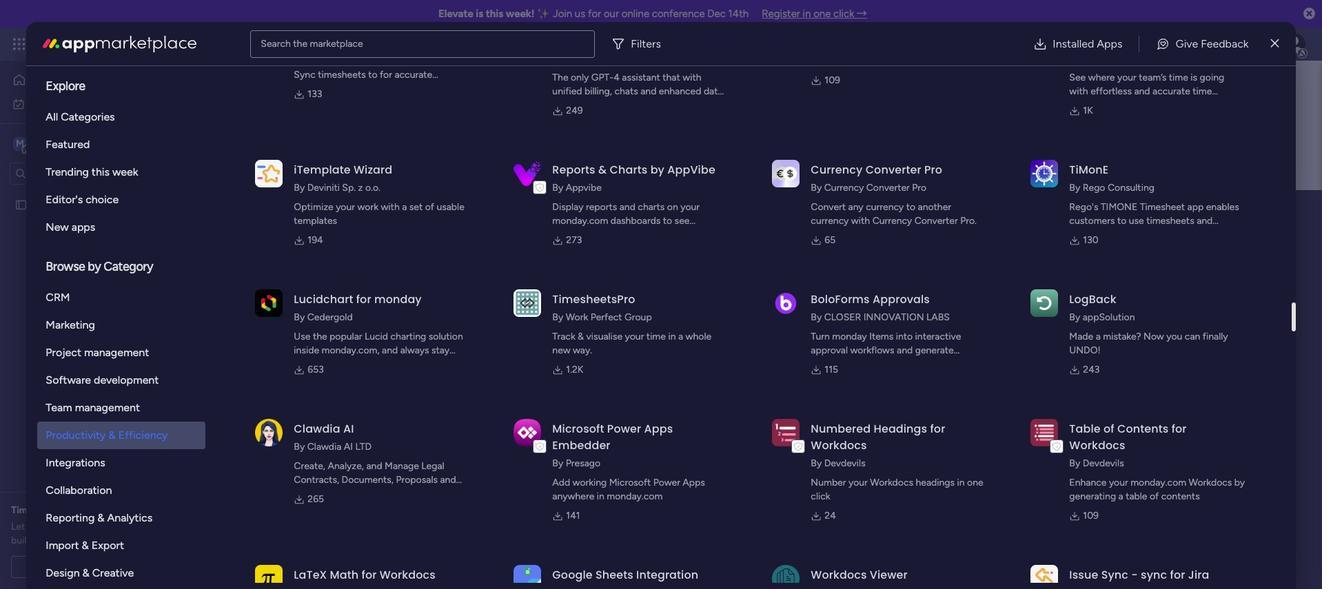 Task type: vqa. For each thing, say whether or not it's contained in the screenshot.
"KOLAAI"
no



Task type: describe. For each thing, give the bounding box(es) containing it.
4
[[614, 72, 620, 83]]

turn
[[811, 331, 830, 343]]

timesheets inside connect the monday.com to clockify. sync timesheets to for accurate invoicing and reporting.
[[318, 69, 366, 81]]

undo!
[[1069, 345, 1101, 356]]

management for team management
[[75, 401, 140, 414]]

accurate inside connect the monday.com to clockify. sync timesheets to for accurate invoicing and reporting.
[[395, 69, 432, 81]]

Main workspace field
[[341, 195, 1266, 226]]

main workspace inside workspace selection element
[[32, 137, 113, 150]]

workdocs left viewer
[[811, 567, 867, 583]]

new
[[552, 345, 570, 356]]

search the marketplace
[[261, 38, 363, 49]]

workdocs right math
[[380, 567, 436, 583]]

reporting.
[[353, 83, 395, 94]]

brad klo image
[[1283, 33, 1306, 55]]

on inside rego's timone timesheet app enables customers to use timesheets and provide insights on monday.com
[[1140, 229, 1151, 241]]

visualise
[[586, 331, 622, 343]]

lucidchart
[[294, 292, 353, 307]]

development
[[94, 374, 159, 387]]

sync inside connect the monday.com to clockify. sync timesheets to for accurate invoicing and reporting.
[[294, 69, 316, 81]]

solution
[[429, 331, 463, 343]]

across
[[316, 358, 344, 370]]

boards and dashboards you visited recently in this workspace
[[260, 311, 524, 323]]

1 vertical spatial main workspace
[[344, 195, 521, 226]]

0 vertical spatial 109
[[825, 74, 840, 86]]

your inside see where your team's time is going with effortless and accurate time tracking built into each item.
[[1117, 72, 1137, 83]]

another
[[918, 201, 951, 213]]

1 vertical spatial ai
[[344, 441, 353, 453]]

manage
[[385, 460, 419, 472]]

test inside test list box
[[32, 199, 51, 211]]

0 horizontal spatial currency
[[811, 215, 849, 227]]

for right math
[[362, 567, 377, 583]]

see for see plans
[[241, 38, 258, 50]]

your left the boards.
[[605, 229, 624, 241]]

workdocs inside number your workdocs headings in one click
[[870, 477, 913, 489]]

working
[[573, 477, 607, 489]]

convert
[[811, 201, 846, 213]]

the for use
[[313, 331, 327, 343]]

0 vertical spatial clawdia
[[294, 421, 340, 437]]

my work
[[30, 98, 67, 109]]

one inside number your workdocs headings in one click
[[967, 477, 983, 489]]

display reports and charts on your monday.com dashboards to see statistics of your boards.
[[552, 201, 700, 241]]

0 vertical spatial pro
[[924, 162, 942, 178]]

1 horizontal spatial click
[[833, 8, 854, 20]]

monday.com inside add working microsoft power apps anywhere in monday.com
[[607, 491, 663, 502]]

lucidchart for monday by cedergold
[[294, 292, 422, 323]]

invoicing
[[294, 83, 333, 94]]

number your workdocs headings in one click
[[811, 477, 983, 502]]

of inside "time for an expert review let our experts review what you've built so far. free of charge"
[[82, 535, 92, 547]]

wizard
[[354, 162, 392, 178]]

by inside currency converter pro by currency converter pro
[[811, 182, 822, 194]]

from
[[925, 55, 946, 67]]

lucid
[[365, 331, 388, 343]]

- inside create, analyze, and manage legal contracts, documents, proposals and more - seamlessly with clawdia
[[319, 488, 323, 500]]

what
[[109, 521, 131, 533]]

1 vertical spatial clawdia
[[307, 441, 341, 453]]

can
[[1185, 331, 1200, 343]]

monday inside turn monday items into interactive approval workflows and generate templated documents.
[[832, 331, 867, 343]]

way.
[[573, 345, 592, 356]]

timesheet
[[1140, 201, 1185, 213]]

1 vertical spatial dashboards
[[310, 311, 360, 323]]

1 horizontal spatial 109
[[1083, 510, 1099, 522]]

for inside 'issue sync - sync for jira cloud'
[[1170, 567, 1185, 583]]

for inside numbered headings for workdocs by devdevils
[[930, 421, 945, 437]]

import & export
[[46, 539, 124, 552]]

timesheetspro
[[552, 292, 635, 307]]

by inside reports & charts by appvibe by appvibe
[[650, 162, 664, 178]]

of inside display reports and charts on your monday.com dashboards to see statistics of your boards.
[[594, 229, 603, 241]]

dapulse x slim image
[[1271, 35, 1279, 52]]

finally
[[1203, 331, 1228, 343]]

appvibe
[[566, 182, 602, 194]]

explore
[[46, 79, 85, 94]]

apps inside add working microsoft power apps anywhere in monday.com
[[683, 477, 705, 489]]

by inside microsoft power apps embedder by presago
[[552, 458, 563, 469]]

and inside display reports and charts on your monday.com dashboards to see statistics of your boards.
[[619, 201, 635, 213]]

& for efficiency
[[108, 429, 116, 442]]

0 vertical spatial this
[[486, 8, 503, 20]]

work for monday
[[111, 36, 136, 52]]

chats
[[614, 85, 638, 97]]

a inside track & visualise your time in a whole new way.
[[678, 331, 683, 343]]

of inside "enhance your monday.com workdocs by generating a table of contents"
[[1150, 491, 1159, 502]]

in inside add working microsoft power apps anywhere in monday.com
[[597, 491, 604, 502]]

google sheets integration
[[552, 567, 698, 583]]

by inside lucidchart for monday by cedergold
[[294, 312, 305, 323]]

0 horizontal spatial one
[[813, 8, 831, 20]]

& for creative
[[82, 567, 89, 580]]

& for visualise
[[578, 331, 584, 343]]

accurate inside see where your team's time is going with effortless and accurate time tracking built into each item.
[[1153, 85, 1190, 97]]

recently
[[412, 311, 447, 323]]

contents
[[1117, 421, 1169, 437]]

data inside the only gpt-4 assistant that with unified billing, chats and enhanced data privacy.
[[704, 85, 723, 97]]

appsolution
[[1083, 312, 1135, 323]]

into inside see where your team's time is going with effortless and accurate time tracking built into each item.
[[1128, 99, 1145, 111]]

design
[[46, 567, 80, 580]]

boards.
[[627, 229, 658, 241]]

0 vertical spatial management
[[139, 36, 214, 52]]

your inside track & visualise your time in a whole new way.
[[625, 331, 644, 343]]

0 vertical spatial currency
[[811, 162, 863, 178]]

in inside number your workdocs headings in one click
[[957, 477, 965, 489]]

table of contents for workdocs by devdevils
[[1069, 421, 1187, 469]]

enhance your monday.com workdocs by generating a table of contents
[[1069, 477, 1245, 502]]

in right register
[[803, 8, 811, 20]]

by inside timone by rego consulting
[[1069, 182, 1080, 194]]

team
[[46, 401, 72, 414]]

timone by rego consulting
[[1069, 162, 1155, 194]]

microsoft power apps embedder by presago
[[552, 421, 673, 469]]

test list box
[[0, 190, 176, 403]]

google
[[552, 567, 593, 583]]

1 vertical spatial converter
[[866, 182, 910, 194]]

0 vertical spatial our
[[604, 8, 619, 20]]

timesheets inside rego's timone timesheet app enables customers to use timesheets and provide insights on monday.com
[[1146, 215, 1194, 227]]

installed
[[1053, 37, 1094, 50]]

built inside "time for an expert review let our experts review what you've built so far. free of charge"
[[11, 535, 30, 547]]

convert any currency to another currency with currency converter pro.
[[811, 201, 977, 227]]

online
[[622, 8, 649, 20]]

time
[[11, 505, 33, 516]]

all
[[46, 110, 58, 123]]

home
[[32, 74, 58, 85]]

new apps
[[46, 221, 95, 234]]

dashboards inside display reports and charts on your monday.com dashboards to see statistics of your boards.
[[611, 215, 661, 227]]

and inside connect the monday.com to clockify. sync timesheets to for accurate invoicing and reporting.
[[335, 83, 351, 94]]

workspace inside workspace selection element
[[59, 137, 113, 150]]

✨
[[537, 8, 550, 20]]

embedder
[[552, 438, 610, 454]]

the for connect
[[334, 55, 348, 67]]

choice
[[86, 193, 119, 206]]

give feedback
[[1176, 37, 1249, 50]]

closer
[[824, 312, 861, 323]]

with inside the only gpt-4 assistant that with unified billing, chats and enhanced data privacy.
[[683, 72, 701, 83]]

latex math for workdocs
[[294, 567, 436, 583]]

permissions
[[411, 278, 469, 291]]

in up the solution
[[450, 311, 457, 323]]

tracking
[[1069, 99, 1104, 111]]

optimize your work with a set of usable templates
[[294, 201, 464, 227]]

select product image
[[12, 37, 26, 51]]

us
[[575, 8, 585, 20]]

numbered
[[811, 421, 871, 437]]

to up reporting.
[[368, 69, 377, 81]]

create,
[[294, 460, 325, 472]]

workdocs inside "enhance your monday.com workdocs by generating a table of contents"
[[1189, 477, 1232, 489]]

jira
[[1188, 567, 1209, 583]]

installed apps button
[[1022, 30, 1134, 58]]

1 horizontal spatial main
[[344, 195, 397, 226]]

track
[[552, 331, 575, 343]]

converter inside "convert any currency to another currency with currency converter pro."
[[914, 215, 958, 227]]

0 horizontal spatial you
[[363, 311, 379, 323]]

for inside lucidchart for monday by cedergold
[[356, 292, 371, 307]]

with inside "convert any currency to another currency with currency converter pro."
[[851, 215, 870, 227]]

and inside rego's timone timesheet app enables customers to use timesheets and provide insights on monday.com
[[1197, 215, 1213, 227]]

clawdia inside create, analyze, and manage legal contracts, documents, proposals and more - seamlessly with clawdia
[[397, 488, 431, 500]]

workdocs inside table of contents for workdocs by devdevils
[[1069, 438, 1125, 454]]

work for my
[[46, 98, 67, 109]]

analytics
[[107, 511, 152, 525]]

microsoft inside add working microsoft power apps anywhere in monday.com
[[609, 477, 651, 489]]

and down legal at the bottom of page
[[440, 474, 456, 486]]

microsoft inside microsoft power apps embedder by presago
[[552, 421, 604, 437]]

help image
[[1235, 37, 1249, 51]]

1 vertical spatial review
[[79, 521, 107, 533]]

130
[[1083, 234, 1099, 246]]

for right us
[[588, 8, 601, 20]]

currency converter pro by currency converter pro
[[811, 162, 942, 194]]

boloforms approvals by closer innovation labs
[[811, 292, 950, 323]]

65
[[825, 234, 836, 246]]

a inside 'button'
[[88, 561, 93, 573]]

you inside made a mistake? now you can finally undo!
[[1166, 331, 1182, 343]]

1.2k
[[566, 364, 583, 376]]

time for track & visualise your time in a whole new way.
[[646, 331, 666, 343]]

power inside add working microsoft power apps anywhere in monday.com
[[653, 477, 680, 489]]

integrations
[[46, 456, 105, 469]]

1 vertical spatial pro
[[912, 182, 927, 194]]

always
[[400, 345, 429, 356]]

team management
[[46, 401, 140, 414]]

math
[[330, 567, 359, 583]]

0 vertical spatial monday
[[61, 36, 109, 52]]

whole
[[685, 331, 711, 343]]

item.
[[1171, 99, 1192, 111]]

your inside number your workdocs headings in one click
[[848, 477, 868, 489]]

1 vertical spatial workspace
[[403, 195, 521, 226]]

sync inside the use the popular lucid charting solution inside monday.com, and always stay sync across your organization.
[[294, 358, 314, 370]]

filters
[[631, 37, 661, 50]]

expert
[[63, 505, 92, 516]]

contracts,
[[294, 474, 339, 486]]



Task type: locate. For each thing, give the bounding box(es) containing it.
use
[[1129, 215, 1144, 227]]

1 vertical spatial accurate
[[1153, 85, 1190, 97]]

sync inside 'issue sync - sync for jira cloud'
[[1141, 567, 1167, 583]]

to left "see"
[[663, 215, 672, 227]]

our inside "time for an expert review let our experts review what you've built so far. free of charge"
[[27, 521, 42, 533]]

our
[[604, 8, 619, 20], [27, 521, 42, 533]]

into inside turn monday items into interactive approval workflows and generate templated documents.
[[896, 331, 913, 343]]

optimize
[[294, 201, 333, 213]]

& left what
[[97, 511, 104, 525]]

2 vertical spatial workspace
[[478, 311, 524, 323]]

1 devdevils from the left
[[824, 458, 866, 469]]

is right elevate
[[476, 8, 483, 20]]

with inside optimize your work with a set of usable templates
[[381, 201, 400, 213]]

connect
[[294, 55, 331, 67]]

data right 'enhanced'
[[704, 85, 723, 97]]

1 vertical spatial monday
[[374, 292, 422, 307]]

1 horizontal spatial currency
[[866, 201, 904, 213]]

time down going
[[1193, 85, 1212, 97]]

currency down currency converter pro by currency converter pro
[[872, 215, 912, 227]]

public board image
[[14, 198, 28, 211]]

1 vertical spatial management
[[84, 346, 149, 359]]

by up use
[[294, 312, 305, 323]]

and inside the only gpt-4 assistant that with unified billing, chats and enhanced data privacy.
[[640, 85, 656, 97]]

and up use
[[292, 311, 308, 323]]

1 horizontal spatial sync
[[1141, 567, 1167, 583]]

by inside "enhance your monday.com workdocs by generating a table of contents"
[[1234, 477, 1245, 489]]

a inside made a mistake? now you can finally undo!
[[1096, 331, 1101, 343]]

sync inside 'issue sync - sync for jira cloud'
[[1101, 567, 1128, 583]]

monday up home button
[[61, 36, 109, 52]]

0 horizontal spatial accurate
[[395, 69, 432, 81]]

items
[[869, 331, 894, 343]]

0 vertical spatial one
[[813, 8, 831, 20]]

0 vertical spatial by
[[650, 162, 664, 178]]

workdocs up contents
[[1189, 477, 1232, 489]]

generating
[[1069, 491, 1116, 502]]

search
[[261, 38, 291, 49]]

inbox image
[[1110, 37, 1124, 51]]

track & visualise your time in a whole new way.
[[552, 331, 711, 356]]

& for analytics
[[97, 511, 104, 525]]

2 vertical spatial by
[[1234, 477, 1245, 489]]

1 vertical spatial by
[[88, 259, 101, 274]]

0 vertical spatial microsoft
[[552, 421, 604, 437]]

0 vertical spatial power
[[607, 421, 641, 437]]

and down team's
[[1134, 85, 1150, 97]]

ai up analyze,
[[343, 421, 354, 437]]

see inside see where your team's time is going with effortless and accurate time tracking built into each item.
[[1069, 72, 1086, 83]]

for left jira
[[1170, 567, 1185, 583]]

2 horizontal spatial this
[[486, 8, 503, 20]]

your inside "enhance your monday.com workdocs by generating a table of contents"
[[1109, 477, 1128, 489]]

1 vertical spatial sync
[[1141, 567, 1167, 583]]

the inside connect the monday.com to clockify. sync timesheets to for accurate invoicing and reporting.
[[334, 55, 348, 67]]

0 horizontal spatial microsoft
[[552, 421, 604, 437]]

into
[[1128, 99, 1145, 111], [896, 331, 913, 343]]

& inside track & visualise your time in a whole new way.
[[578, 331, 584, 343]]

& for charts
[[598, 162, 607, 178]]

dashboards up the boards.
[[611, 215, 661, 227]]

documents,
[[342, 474, 394, 486]]

&
[[598, 162, 607, 178], [578, 331, 584, 343], [108, 429, 116, 442], [97, 511, 104, 525], [82, 539, 89, 552], [82, 567, 89, 580]]

monday inside lucidchart for monday by cedergold
[[374, 292, 422, 307]]

- inside 'issue sync - sync for jira cloud'
[[1131, 567, 1138, 583]]

numbered headings for workdocs by devdevils
[[811, 421, 945, 469]]

click inside number your workdocs headings in one click
[[811, 491, 830, 502]]

your up "see"
[[680, 201, 700, 213]]

0 horizontal spatial -
[[319, 488, 323, 500]]

the up connect
[[293, 38, 307, 49]]

this left the week
[[92, 165, 110, 179]]

0 horizontal spatial built
[[11, 535, 30, 547]]

our left online
[[604, 8, 619, 20]]

- down contracts,
[[319, 488, 323, 500]]

and down app
[[1197, 215, 1213, 227]]

power down microsoft power apps embedder by presago
[[653, 477, 680, 489]]

109
[[825, 74, 840, 86], [1083, 510, 1099, 522]]

logback by appsolution
[[1069, 292, 1135, 323]]

for right contents
[[1172, 421, 1187, 437]]

1 vertical spatial 109
[[1083, 510, 1099, 522]]

109 down automatically
[[825, 74, 840, 86]]

rego
[[1083, 182, 1105, 194]]

monday.com up table
[[1131, 477, 1186, 489]]

for inside table of contents for workdocs by devdevils
[[1172, 421, 1187, 437]]

0 horizontal spatial sync
[[294, 358, 314, 370]]

1 vertical spatial our
[[27, 521, 42, 533]]

our up so
[[27, 521, 42, 533]]

and left charts
[[619, 201, 635, 213]]

work up all
[[46, 98, 67, 109]]

by inside "itemplate wizard by deviniti sp. z o.o."
[[294, 182, 305, 194]]

this up the solution
[[460, 311, 475, 323]]

0 vertical spatial data
[[904, 55, 923, 67]]

add to favorites image
[[890, 342, 904, 355]]

0 horizontal spatial this
[[92, 165, 110, 179]]

0 vertical spatial into
[[1128, 99, 1145, 111]]

to up insights
[[1117, 215, 1126, 227]]

0 vertical spatial sync
[[294, 358, 314, 370]]

0 vertical spatial on
[[667, 201, 678, 213]]

currency inside "convert any currency to another currency with currency converter pro."
[[872, 215, 912, 227]]

effortless
[[1091, 85, 1132, 97]]

test down use
[[283, 343, 301, 355]]

2 vertical spatial apps
[[683, 477, 705, 489]]

0 horizontal spatial time
[[646, 331, 666, 343]]

in right headings
[[957, 477, 965, 489]]

going
[[1200, 72, 1224, 83]]

monday up visited at the left
[[374, 292, 422, 307]]

your inside the use the popular lucid charting solution inside monday.com, and always stay sync across your organization.
[[347, 358, 366, 370]]

you left can
[[1166, 331, 1182, 343]]

0 horizontal spatial main
[[32, 137, 56, 150]]

monday
[[61, 36, 109, 52], [374, 292, 422, 307], [832, 331, 867, 343]]

1 vertical spatial sync
[[1101, 567, 1128, 583]]

schedule a meeting button
[[11, 556, 165, 578]]

1 horizontal spatial one
[[967, 477, 983, 489]]

1 vertical spatial test
[[283, 343, 301, 355]]

0 vertical spatial currency
[[866, 201, 904, 213]]

0 horizontal spatial the
[[293, 38, 307, 49]]

documents.
[[858, 358, 908, 370]]

2 vertical spatial this
[[460, 311, 475, 323]]

1 horizontal spatial into
[[1128, 99, 1145, 111]]

import
[[46, 539, 79, 552]]

featured
[[46, 138, 90, 151]]

currency down the convert
[[811, 215, 849, 227]]

recent boards
[[260, 278, 332, 291]]

apps
[[1097, 37, 1122, 50], [644, 421, 673, 437], [683, 477, 705, 489]]

built down let
[[11, 535, 30, 547]]

with inside see where your team's time is going with effortless and accurate time tracking built into each item.
[[1069, 85, 1088, 97]]

1 horizontal spatial timesheets
[[1146, 215, 1194, 227]]

anywhere
[[552, 491, 594, 502]]

give
[[1176, 37, 1198, 50]]

visited
[[381, 311, 410, 323]]

accurate up item.
[[1153, 85, 1190, 97]]

monday.com up statistics in the left of the page
[[552, 215, 608, 227]]

0 vertical spatial ai
[[343, 421, 354, 437]]

0 vertical spatial is
[[476, 8, 483, 20]]

by inside the clawdia ai by clawdia ai ltd
[[294, 441, 305, 453]]

for down members
[[356, 292, 371, 307]]

monday down closer
[[832, 331, 867, 343]]

0 vertical spatial main workspace
[[32, 137, 113, 150]]

workdocs inside numbered headings for workdocs by devdevils
[[811, 438, 867, 454]]

main workspace down o.o.
[[344, 195, 521, 226]]

by inside numbered headings for workdocs by devdevils
[[811, 458, 822, 469]]

by up enhance
[[1069, 458, 1080, 469]]

1 vertical spatial currency
[[824, 182, 864, 194]]

1 horizontal spatial our
[[604, 8, 619, 20]]

main down o.o.
[[344, 195, 397, 226]]

power inside microsoft power apps embedder by presago
[[607, 421, 641, 437]]

monday.com inside rego's timone timesheet app enables customers to use timesheets and provide insights on monday.com
[[1154, 229, 1209, 241]]

to left another
[[906, 201, 915, 213]]

is
[[476, 8, 483, 20], [1191, 72, 1197, 83]]

0 horizontal spatial see
[[241, 38, 258, 50]]

1k
[[1083, 105, 1093, 116]]

1 horizontal spatial apps
[[683, 477, 705, 489]]

see left where
[[1069, 72, 1086, 83]]

timesheets up invoicing
[[318, 69, 366, 81]]

1 horizontal spatial this
[[460, 311, 475, 323]]

1 vertical spatial time
[[1193, 85, 1212, 97]]

your down sp.
[[336, 201, 355, 213]]

in
[[803, 8, 811, 20], [450, 311, 457, 323], [668, 331, 676, 343], [957, 477, 965, 489], [597, 491, 604, 502]]

devdevils up number
[[824, 458, 866, 469]]

management
[[139, 36, 214, 52], [84, 346, 149, 359], [75, 401, 140, 414]]

time right team's
[[1169, 72, 1188, 83]]

1 horizontal spatial accurate
[[1153, 85, 1190, 97]]

one left →
[[813, 8, 831, 20]]

0 vertical spatial see
[[241, 38, 258, 50]]

1 horizontal spatial data
[[904, 55, 923, 67]]

innovation
[[864, 312, 924, 323]]

time inside track & visualise your time in a whole new way.
[[646, 331, 666, 343]]

0 horizontal spatial click
[[811, 491, 830, 502]]

a inside optimize your work with a set of usable templates
[[402, 201, 407, 213]]

0 vertical spatial main
[[32, 137, 56, 150]]

you've
[[133, 521, 161, 533]]

with down documents,
[[375, 488, 394, 500]]

& for export
[[82, 539, 89, 552]]

app
[[1187, 201, 1204, 213]]

sync
[[294, 69, 316, 81], [1101, 567, 1128, 583]]

click down number
[[811, 491, 830, 502]]

& up way. on the bottom left of the page
[[578, 331, 584, 343]]

for inside "time for an expert review let our experts review what you've built so far. free of charge"
[[35, 505, 48, 516]]

0 horizontal spatial main workspace
[[32, 137, 113, 150]]

653
[[308, 364, 324, 376]]

2 vertical spatial monday
[[832, 331, 867, 343]]

109 down generating
[[1083, 510, 1099, 522]]

devdevils inside numbered headings for workdocs by devdevils
[[824, 458, 866, 469]]

the inside the use the popular lucid charting solution inside monday.com, and always stay sync across your organization.
[[313, 331, 327, 343]]

2 vertical spatial management
[[75, 401, 140, 414]]

by inside table of contents for workdocs by devdevils
[[1069, 458, 1080, 469]]

2 devdevils from the left
[[1083, 458, 1124, 469]]

0 vertical spatial test
[[32, 199, 51, 211]]

1 vertical spatial you
[[1166, 331, 1182, 343]]

0 vertical spatial click
[[833, 8, 854, 20]]

invite members image
[[1141, 37, 1155, 51]]

to inside display reports and charts on your monday.com dashboards to see statistics of your boards.
[[663, 215, 672, 227]]

analyze,
[[328, 460, 364, 472]]

o.o.
[[365, 182, 380, 194]]

workspace image
[[13, 136, 27, 151]]

the for search
[[293, 38, 307, 49]]

sync left jira
[[1141, 567, 1167, 583]]

work down o.o.
[[357, 201, 378, 213]]

0 vertical spatial work
[[111, 36, 136, 52]]

popular
[[330, 331, 362, 343]]

by inside logback by appsolution
[[1069, 312, 1080, 323]]

with up tracking
[[1069, 85, 1088, 97]]

1 horizontal spatial main workspace
[[344, 195, 521, 226]]

work inside optimize your work with a set of usable templates
[[357, 201, 378, 213]]

is inside see where your team's time is going with effortless and accurate time tracking built into each item.
[[1191, 72, 1197, 83]]

for up reporting.
[[380, 69, 392, 81]]

apps marketplace image
[[43, 35, 197, 52]]

0 horizontal spatial by
[[88, 259, 101, 274]]

to left clockify.
[[409, 55, 418, 67]]

apps inside microsoft power apps embedder by presago
[[644, 421, 673, 437]]

schedule
[[45, 561, 85, 573]]

and inside see where your team's time is going with effortless and accurate time tracking built into each item.
[[1134, 85, 1150, 97]]

sheets
[[596, 567, 633, 583]]

sync down inside
[[294, 358, 314, 370]]

this left week! on the left top of the page
[[486, 8, 503, 20]]

templates
[[294, 215, 337, 227]]

boards
[[260, 311, 290, 323]]

in left whole
[[668, 331, 676, 343]]

1 horizontal spatial see
[[1069, 72, 1086, 83]]

workdocs down numbered
[[811, 438, 867, 454]]

for inside connect the monday.com to clockify. sync timesheets to for accurate invoicing and reporting.
[[380, 69, 392, 81]]

notifications image
[[1080, 37, 1094, 51]]

1 vertical spatial see
[[1069, 72, 1086, 83]]

to inside "convert any currency to another currency with currency converter pro."
[[906, 201, 915, 213]]

1 vertical spatial microsoft
[[609, 477, 651, 489]]

by inside timesheetspro by work perfect group
[[552, 312, 563, 323]]

time down group
[[646, 331, 666, 343]]

workspace selection element
[[13, 135, 115, 153]]

0 vertical spatial dashboards
[[611, 215, 661, 227]]

1 horizontal spatial devdevils
[[1083, 458, 1124, 469]]

2 horizontal spatial time
[[1193, 85, 1212, 97]]

itemplate
[[294, 162, 351, 178]]

so
[[32, 535, 43, 547]]

14th
[[728, 8, 749, 20]]

- right issue
[[1131, 567, 1138, 583]]

clawdia ai by clawdia ai ltd
[[294, 421, 372, 453]]

time for see where your team's time is going with effortless and accurate time tracking built into each item.
[[1169, 72, 1188, 83]]

of inside optimize your work with a set of usable templates
[[425, 201, 434, 213]]

your down group
[[625, 331, 644, 343]]

for
[[588, 8, 601, 20], [380, 69, 392, 81], [356, 292, 371, 307], [930, 421, 945, 437], [1172, 421, 1187, 437], [35, 505, 48, 516], [362, 567, 377, 583], [1170, 567, 1185, 583]]

monday.com down app
[[1154, 229, 1209, 241]]

0 vertical spatial the
[[293, 38, 307, 49]]

& inside reports & charts by appvibe by appvibe
[[598, 162, 607, 178]]

your up the 'effortless'
[[1117, 72, 1137, 83]]

by inside the boloforms approvals by closer innovation labs
[[811, 312, 822, 323]]

devdevils up enhance
[[1083, 458, 1124, 469]]

by up 'made'
[[1069, 312, 1080, 323]]

itemplate wizard by deviniti sp. z o.o.
[[294, 162, 392, 194]]

legal
[[421, 460, 444, 472]]

appvibe
[[667, 162, 715, 178]]

for left an
[[35, 505, 48, 516]]

1 vertical spatial data
[[704, 85, 723, 97]]

cedergold
[[307, 312, 353, 323]]

workdocs viewer
[[811, 567, 908, 583]]

0 vertical spatial you
[[363, 311, 379, 323]]

members
[[348, 278, 394, 291]]

1 horizontal spatial dashboards
[[611, 215, 661, 227]]

ai
[[343, 421, 354, 437], [344, 441, 353, 453]]

1 vertical spatial this
[[92, 165, 110, 179]]

1 vertical spatial into
[[896, 331, 913, 343]]

the
[[552, 72, 568, 83]]

on
[[667, 201, 678, 213], [1140, 229, 1151, 241]]

1 vertical spatial the
[[334, 55, 348, 67]]

into left each
[[1128, 99, 1145, 111]]

editor's
[[46, 193, 83, 206]]

csv
[[948, 55, 968, 67]]

currency up any
[[824, 182, 864, 194]]

workflows
[[850, 345, 894, 356]]

1 horizontal spatial time
[[1169, 72, 1188, 83]]

timone
[[1069, 162, 1109, 178]]

built inside see where your team's time is going with effortless and accurate time tracking built into each item.
[[1107, 99, 1126, 111]]

to inside rego's timone timesheet app enables customers to use timesheets and provide insights on monday.com
[[1117, 215, 1126, 227]]

review up import & export
[[79, 521, 107, 533]]

with inside create, analyze, and manage legal contracts, documents, proposals and more - seamlessly with clawdia
[[375, 488, 394, 500]]

2 vertical spatial the
[[313, 331, 327, 343]]

work inside button
[[46, 98, 67, 109]]

1 horizontal spatial sync
[[1101, 567, 1128, 583]]

browse by category
[[46, 259, 153, 274]]

timesheets down timesheet
[[1146, 215, 1194, 227]]

2 vertical spatial converter
[[914, 215, 958, 227]]

of inside table of contents for workdocs by devdevils
[[1103, 421, 1114, 437]]

add working microsoft power apps anywhere in monday.com
[[552, 477, 705, 502]]

0 horizontal spatial monday
[[61, 36, 109, 52]]

built down the 'effortless'
[[1107, 99, 1126, 111]]

your down monday.com,
[[347, 358, 366, 370]]

categories
[[61, 110, 115, 123]]

each
[[1147, 99, 1168, 111]]

1 horizontal spatial monday
[[374, 292, 422, 307]]

on inside display reports and charts on your monday.com dashboards to see statistics of your boards.
[[667, 201, 678, 213]]

2 vertical spatial work
[[357, 201, 378, 213]]

apps inside button
[[1097, 37, 1122, 50]]

monday.com,
[[322, 345, 380, 356]]

your inside optimize your work with a set of usable templates
[[336, 201, 355, 213]]

& up the appvibe
[[598, 162, 607, 178]]

management for project management
[[84, 346, 149, 359]]

see for see where your team's time is going with effortless and accurate time tracking built into each item.
[[1069, 72, 1086, 83]]

0 horizontal spatial dashboards
[[310, 311, 360, 323]]

m
[[16, 138, 24, 149]]

2 vertical spatial time
[[646, 331, 666, 343]]

0 vertical spatial converter
[[865, 162, 921, 178]]

1 vertical spatial apps
[[644, 421, 673, 437]]

proposals
[[396, 474, 438, 486]]

microsoft right working
[[609, 477, 651, 489]]

privacy.
[[552, 99, 586, 111]]

0 horizontal spatial apps
[[644, 421, 673, 437]]

creative
[[92, 567, 134, 580]]

with left set
[[381, 201, 400, 213]]

dashboards down lucidchart
[[310, 311, 360, 323]]

main workspace down all categories
[[32, 137, 113, 150]]

0 horizontal spatial 109
[[825, 74, 840, 86]]

reporting & analytics
[[46, 511, 152, 525]]

apps image
[[1171, 37, 1185, 51]]

& left efficiency
[[108, 429, 116, 442]]

dec
[[707, 8, 726, 20]]

currency up the convert
[[811, 162, 863, 178]]

test inside test link
[[283, 343, 301, 355]]

app logo image
[[255, 160, 283, 187], [514, 160, 541, 187], [772, 160, 800, 187], [1031, 160, 1058, 187], [255, 289, 283, 317], [514, 289, 541, 317], [772, 289, 800, 317], [1031, 289, 1058, 317], [255, 419, 283, 446], [514, 419, 541, 446], [772, 419, 800, 446], [1031, 419, 1058, 446], [772, 565, 800, 589], [255, 565, 283, 589], [514, 565, 541, 589], [1031, 565, 1058, 589]]

clockify.
[[420, 55, 458, 67]]

a left table
[[1118, 491, 1123, 502]]

turn monday items into interactive approval workflows and generate templated documents.
[[811, 331, 961, 370]]

0 horizontal spatial sync
[[294, 69, 316, 81]]

one right headings
[[967, 477, 983, 489]]

devdevils inside table of contents for workdocs by devdevils
[[1083, 458, 1124, 469]]

0 vertical spatial sync
[[294, 69, 316, 81]]

to
[[409, 55, 418, 67], [368, 69, 377, 81], [906, 201, 915, 213], [663, 215, 672, 227], [1117, 215, 1126, 227]]

by up optimize
[[294, 182, 305, 194]]

and inside the use the popular lucid charting solution inside monday.com, and always stay sync across your organization.
[[382, 345, 398, 356]]

monday.com inside display reports and charts on your monday.com dashboards to see statistics of your boards.
[[552, 215, 608, 227]]

recent
[[260, 278, 295, 291]]

0 horizontal spatial timesheets
[[318, 69, 366, 81]]

0 vertical spatial review
[[95, 505, 125, 516]]

search everything image
[[1205, 37, 1219, 51]]

monday.com inside connect the monday.com to clockify. sync timesheets to for accurate invoicing and reporting.
[[350, 55, 406, 67]]

in inside track & visualise your time in a whole new way.
[[668, 331, 676, 343]]

and up organization.
[[382, 345, 398, 356]]

and up 'documents.'
[[897, 345, 913, 356]]

0 horizontal spatial into
[[896, 331, 913, 343]]

-
[[319, 488, 323, 500], [1131, 567, 1138, 583]]

option
[[0, 192, 176, 195]]

by inside reports & charts by appvibe by appvibe
[[552, 182, 563, 194]]

0 horizontal spatial is
[[476, 8, 483, 20]]

accurate down clockify.
[[395, 69, 432, 81]]

by up turn
[[811, 312, 822, 323]]

filters button
[[606, 30, 672, 58]]

and up documents,
[[366, 460, 382, 472]]

monday work management
[[61, 36, 214, 52]]

194
[[308, 234, 323, 246]]

you up lucid
[[363, 311, 379, 323]]

timone
[[1101, 201, 1137, 213]]

ltd
[[355, 441, 372, 453]]

0 vertical spatial time
[[1169, 72, 1188, 83]]

1 vertical spatial on
[[1140, 229, 1151, 241]]

monday.com inside "enhance your monday.com workdocs by generating a table of contents"
[[1131, 477, 1186, 489]]

approvals
[[873, 292, 930, 307]]

Search in workspace field
[[29, 165, 115, 181]]

115
[[825, 364, 838, 376]]

charting
[[390, 331, 426, 343]]

currency right any
[[866, 201, 904, 213]]

main inside workspace selection element
[[32, 137, 56, 150]]

see plans
[[241, 38, 283, 50]]



